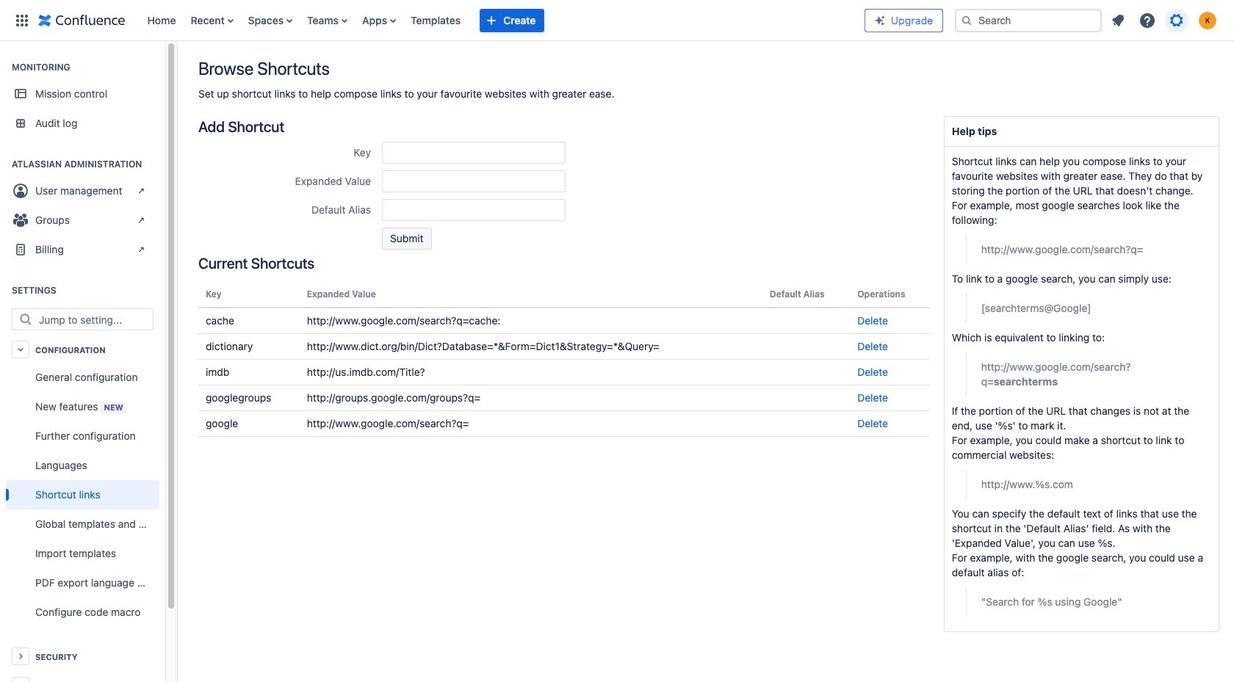Task type: vqa. For each thing, say whether or not it's contained in the screenshot.
banner
yes



Task type: describe. For each thing, give the bounding box(es) containing it.
global element
[[9, 0, 865, 41]]

premium image
[[874, 14, 886, 26]]

help icon image
[[1139, 11, 1156, 29]]

list for the premium icon
[[1105, 7, 1225, 33]]

Search field
[[955, 8, 1102, 32]]

your profile and preferences image
[[1199, 11, 1216, 29]]

collapse sidebar image
[[160, 48, 192, 78]]

list for appswitcher icon
[[140, 0, 865, 41]]

appswitcher icon image
[[13, 11, 31, 29]]



Task type: locate. For each thing, give the bounding box(es) containing it.
None text field
[[382, 142, 566, 164], [382, 170, 566, 192], [382, 199, 566, 221], [382, 142, 566, 164], [382, 170, 566, 192], [382, 199, 566, 221]]

notification icon image
[[1109, 11, 1127, 29]]

confluence image
[[38, 11, 125, 29], [38, 11, 125, 29]]

main content
[[176, 41, 1234, 56]]

0 horizontal spatial list
[[140, 0, 865, 41]]

settings icon image
[[1168, 11, 1186, 29]]

banner
[[0, 0, 1234, 41]]

1 horizontal spatial list
[[1105, 7, 1225, 33]]

search image
[[961, 14, 973, 26]]

region
[[6, 363, 159, 627]]

None submit
[[382, 228, 432, 250]]

None search field
[[955, 8, 1102, 32]]

list
[[140, 0, 865, 41], [1105, 7, 1225, 33]]

Settings Search field
[[35, 309, 153, 330]]



